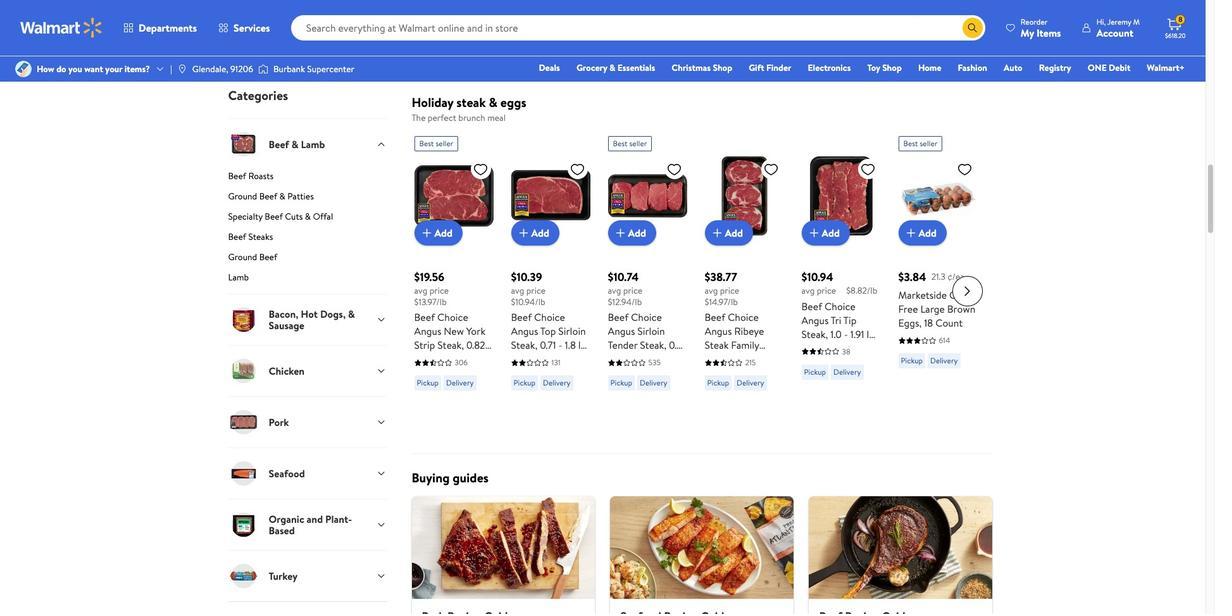 Task type: describe. For each thing, give the bounding box(es) containing it.
- inside the $38.77 avg price $14.97/lb beef choice angus ribeye steak family pack, 2.26 - 3.15 lb tray
[[752, 352, 756, 366]]

delivery down 614
[[931, 355, 958, 366]]

beef down specialty
[[228, 231, 246, 243]]

0.82
[[467, 338, 486, 352]]

beef & lamb
[[269, 137, 325, 151]]

add for 1st add to cart icon from the left
[[435, 226, 453, 240]]

seller for $10.74
[[630, 138, 647, 149]]

avg for $10.74
[[608, 285, 621, 297]]

shop for christmas shop
[[713, 61, 733, 74]]

angus for $10.39
[[511, 324, 539, 338]]

get
[[706, 25, 722, 41]]

beef roasts
[[228, 170, 274, 183]]

offal
[[313, 210, 333, 223]]

beef choice angus new york strip steak, 0.82 - 1.57 lb tray image
[[414, 157, 494, 236]]

grocery & essentials
[[577, 61, 656, 74]]

tip
[[844, 313, 857, 327]]

18
[[925, 316, 934, 330]]

beef choice angus tri tip steak, 1.0 - 1.91 lb tray
[[802, 299, 875, 355]]

add for add to cart icon for $10.39
[[532, 226, 550, 240]]

delivery down 306
[[446, 378, 474, 388]]

glendale,
[[192, 63, 228, 75]]

tri
[[831, 313, 842, 327]]

new
[[444, 324, 464, 338]]

gift
[[749, 61, 765, 74]]

add to cart image for $10.94
[[807, 226, 822, 241]]

1.57
[[414, 352, 430, 366]]

1 vertical spatial you
[[68, 63, 82, 75]]

product group containing $38.77
[[705, 131, 784, 448]]

38
[[843, 346, 851, 357]]

& inside holiday steak & eggs the perfect brunch meal
[[489, 94, 498, 111]]

& inside specialty beef cuts & offal link
[[305, 210, 311, 223]]

beef inside dropdown button
[[269, 137, 289, 151]]

guides
[[453, 469, 489, 486]]

& inside 'bacon, hot dogs, & sausage'
[[348, 307, 355, 321]]

add to favorites list, beef choice angus ribeye steak family pack, 2.26 - 3.15 lb tray image
[[764, 162, 779, 177]]

steak, inside the $10.39 avg price $10.94/lb beef choice angus top sirloin steak, 0.71 - 1.8 lb tray
[[511, 338, 538, 352]]

organic and plant- based button
[[228, 499, 387, 551]]

holiday steak & eggs the perfect brunch meal
[[412, 94, 527, 124]]

$10.39
[[511, 269, 543, 285]]

306
[[455, 357, 468, 368]]

add to favorites list, marketside cage-free large brown eggs, 18 count image
[[958, 162, 973, 177]]

add button for beef choice angus sirloin tender steak, 0.6 - 1.62 lb tray image at the right of the page
[[608, 221, 657, 246]]

specialty
[[228, 210, 263, 223]]

the
[[412, 111, 426, 124]]

add button for the beef choice angus ribeye steak family pack, 2.26 - 3.15 lb tray 'image'
[[705, 221, 754, 246]]

beef down roasts
[[259, 190, 277, 203]]

reorder
[[1021, 16, 1048, 27]]

brunch
[[459, 111, 486, 124]]

organic and plant- based
[[269, 512, 352, 538]]

delivery down 38
[[834, 367, 862, 377]]

grocery & essentials link
[[571, 61, 661, 75]]

pork button
[[228, 397, 387, 448]]

beef down steaks
[[259, 251, 277, 264]]

fashion
[[959, 61, 988, 74]]

sausage
[[269, 319, 305, 333]]

add to favorites list, beef choice angus top sirloin steak, 0.71 - 1.8 lb tray image
[[570, 162, 585, 177]]

turkey
[[269, 569, 298, 583]]

hot
[[301, 307, 318, 321]]

toy
[[868, 61, 881, 74]]

home link
[[913, 61, 948, 75]]

ribeye
[[735, 324, 765, 338]]

grocery
[[577, 61, 608, 74]]

lb inside the $10.39 avg price $10.94/lb beef choice angus top sirloin steak, 0.71 - 1.8 lb tray
[[579, 338, 587, 352]]

my
[[1021, 26, 1035, 40]]

product group containing $19.56
[[414, 131, 494, 448]]

shop for toy shop
[[883, 61, 902, 74]]

account
[[1097, 26, 1134, 40]]

best for $19.56
[[420, 138, 434, 149]]

walmart image
[[20, 18, 103, 38]]

free
[[899, 302, 919, 316]]

lb inside the beef choice angus tri tip steak, 1.0 - 1.91 lb tray
[[867, 327, 875, 341]]

buying guides
[[412, 469, 489, 486]]

price for $19.56
[[430, 285, 449, 297]]

burbank supercenter
[[274, 63, 355, 75]]

¢/ea
[[948, 270, 965, 283]]

1.8
[[565, 338, 576, 352]]

Search search field
[[291, 15, 986, 41]]

how do you want your items?
[[37, 63, 150, 75]]

lamb inside dropdown button
[[301, 137, 325, 151]]

categories
[[228, 87, 288, 104]]

add to favorites list, beef choice angus sirloin tender steak, 0.6 - 1.62 lb tray image
[[667, 162, 682, 177]]

cuts
[[285, 210, 303, 223]]

steak, inside the beef choice angus tri tip steak, 1.0 - 1.91 lb tray
[[802, 327, 829, 341]]

need.*
[[772, 25, 802, 41]]

mains
[[632, 25, 660, 41]]

beef choice angus top sirloin steak, 0.71 - 1.8 lb tray image
[[511, 157, 591, 236]]

1 add to cart image from the left
[[420, 226, 435, 241]]

beef choice angus tri tip steak, 1.0 - 1.91 lb tray image
[[802, 157, 881, 236]]

registry link
[[1034, 61, 1078, 75]]

add to cart image for $10.39
[[516, 226, 532, 241]]

$12.94/lb
[[608, 296, 642, 308]]

tray inside $10.74 avg price $12.94/lb beef choice angus sirloin tender steak, 0.6 - 1.62 lb tray
[[643, 352, 661, 366]]

essentials
[[618, 61, 656, 74]]

tray inside the beef choice angus tri tip steak, 1.0 - 1.91 lb tray
[[802, 341, 820, 355]]

seafood
[[269, 467, 305, 481]]

from
[[603, 25, 629, 41]]

0 vertical spatial you
[[751, 25, 769, 41]]

product group containing $3.84
[[899, 131, 978, 448]]

a feast for 6, under $30 image
[[422, 0, 983, 71]]

top
[[541, 324, 556, 338]]

- inside $10.74 avg price $12.94/lb beef choice angus sirloin tender steak, 0.6 - 1.62 lb tray
[[608, 352, 612, 366]]

avg for $19.56
[[414, 285, 428, 297]]

add button for beef choice angus tri tip steak, 1.0 - 1.91 lb tray image
[[802, 221, 851, 246]]

items
[[1037, 26, 1062, 40]]

0 horizontal spatial shop
[[679, 51, 703, 67]]

beef inside $10.74 avg price $12.94/lb beef choice angus sirloin tender steak, 0.6 - 1.62 lb tray
[[608, 310, 629, 324]]

one debit link
[[1083, 61, 1137, 75]]

avg for $38.77
[[705, 285, 718, 297]]

auto link
[[999, 61, 1029, 75]]

steak
[[705, 338, 729, 352]]

ground for ground beef
[[228, 251, 257, 264]]

pork
[[269, 416, 289, 429]]

ground beef link
[[228, 251, 387, 269]]

angus inside the beef choice angus tri tip steak, 1.0 - 1.91 lb tray
[[802, 313, 829, 327]]

ground beef & patties
[[228, 190, 314, 203]]

auto
[[1004, 61, 1023, 74]]

seller for $19.56
[[436, 138, 454, 149]]

best for $10.74
[[613, 138, 628, 149]]

|
[[170, 63, 172, 75]]

do
[[56, 63, 66, 75]]

lb inside $10.74 avg price $12.94/lb beef choice angus sirloin tender steak, 0.6 - 1.62 lb tray
[[633, 352, 641, 366]]

and
[[307, 512, 323, 526]]

614
[[939, 335, 951, 346]]

$38.77 avg price $14.97/lb beef choice angus ribeye steak family pack, 2.26 - 3.15 lb tray
[[705, 269, 784, 380]]

1 list item from the left
[[404, 496, 603, 614]]

one
[[1088, 61, 1107, 74]]

beef roasts link
[[228, 170, 387, 188]]

want
[[84, 63, 103, 75]]

perfect
[[428, 111, 457, 124]]

lb inside '$19.56 avg price $13.97/lb beef choice angus new york strip steak, 0.82 - 1.57 lb tray'
[[433, 352, 441, 366]]

best seller for $10.74
[[613, 138, 647, 149]]

family
[[732, 338, 760, 352]]

plant-
[[326, 512, 352, 526]]

best for $3.84
[[904, 138, 919, 149]]

lb inside the $38.77 avg price $14.97/lb beef choice angus ribeye steak family pack, 2.26 - 3.15 lb tray
[[776, 352, 784, 366]]

fashion link
[[953, 61, 994, 75]]

8
[[1179, 14, 1183, 25]]

steak, inside $10.74 avg price $12.94/lb beef choice angus sirloin tender steak, 0.6 - 1.62 lb tray
[[640, 338, 667, 352]]

avg for $10.39
[[511, 285, 525, 297]]



Task type: locate. For each thing, give the bounding box(es) containing it.
add button for marketside cage-free large brown eggs, 18 count image on the top right of page
[[899, 221, 947, 246]]

to
[[663, 25, 673, 41]]

you right what
[[751, 25, 769, 41]]

buying
[[412, 469, 450, 486]]

1 price from the left
[[430, 285, 449, 297]]

m
[[1134, 16, 1141, 27]]

6 add from the left
[[919, 226, 937, 240]]

items?
[[125, 63, 150, 75]]

0 horizontal spatial best
[[420, 138, 434, 149]]

add up $10.74
[[629, 226, 647, 240]]

4 add from the left
[[725, 226, 744, 240]]

2 horizontal spatial shop
[[883, 61, 902, 74]]

cage-
[[950, 288, 977, 302]]

add to cart image
[[904, 226, 919, 241]]

tray left '0.6'
[[643, 352, 661, 366]]

seller up marketside cage-free large brown eggs, 18 count image on the top right of page
[[920, 138, 938, 149]]

steak,
[[802, 327, 829, 341], [438, 338, 464, 352], [511, 338, 538, 352], [640, 338, 667, 352]]

dogs,
[[320, 307, 346, 321]]

sides,
[[676, 25, 703, 41]]

bacon, hot dogs, & sausage button
[[228, 294, 387, 345]]

tray down the new
[[443, 352, 461, 366]]

6 add button from the left
[[899, 221, 947, 246]]

beef up roasts
[[269, 137, 289, 151]]

product group containing $10.39
[[511, 131, 591, 448]]

glendale, 91206
[[192, 63, 253, 75]]

4 price from the left
[[720, 285, 740, 297]]

you right do
[[68, 63, 82, 75]]

price for $10.39
[[527, 285, 546, 297]]

product group
[[414, 131, 494, 448], [511, 131, 591, 448], [608, 131, 687, 448], [705, 131, 784, 448], [802, 131, 881, 448], [899, 131, 978, 448]]

$10.74 avg price $12.94/lb beef choice angus sirloin tender steak, 0.6 - 1.62 lb tray
[[608, 269, 683, 366]]

& up beef roasts link
[[292, 137, 299, 151]]

choice inside $10.74 avg price $12.94/lb beef choice angus sirloin tender steak, 0.6 - 1.62 lb tray
[[631, 310, 662, 324]]

131
[[552, 357, 561, 368]]

shop now link
[[679, 51, 727, 67]]

add button up the $10.94
[[802, 221, 851, 246]]

beef inside the beef choice angus tri tip steak, 1.0 - 1.91 lb tray
[[802, 299, 823, 313]]

2 horizontal spatial best seller
[[904, 138, 938, 149]]

3 add from the left
[[629, 226, 647, 240]]

price up ribeye
[[720, 285, 740, 297]]

add to cart image up $10.39
[[516, 226, 532, 241]]

3 price from the left
[[624, 285, 643, 297]]

& inside grocery & essentials 'link'
[[610, 61, 616, 74]]

avg inside the $38.77 avg price $14.97/lb beef choice angus ribeye steak family pack, 2.26 - 3.15 lb tray
[[705, 285, 718, 297]]

add to cart image up the $38.77
[[710, 226, 725, 241]]

1 ground from the top
[[228, 190, 257, 203]]

price inside $10.74 avg price $12.94/lb beef choice angus sirloin tender steak, 0.6 - 1.62 lb tray
[[624, 285, 643, 297]]

choice
[[825, 299, 856, 313], [438, 310, 469, 324], [534, 310, 565, 324], [631, 310, 662, 324], [728, 310, 759, 324]]

deals
[[539, 61, 560, 74]]

gift finder link
[[744, 61, 798, 75]]

Walmart Site-Wide search field
[[291, 15, 986, 41]]

seafood button
[[228, 448, 387, 499]]

lamb down ground beef
[[228, 271, 249, 284]]

lb
[[867, 327, 875, 341], [579, 338, 587, 352], [433, 352, 441, 366], [633, 352, 641, 366], [776, 352, 784, 366]]

2 horizontal spatial seller
[[920, 138, 938, 149]]

1 horizontal spatial lamb
[[301, 137, 325, 151]]

hi,
[[1097, 16, 1107, 27]]

lb right 1.62
[[633, 352, 641, 366]]

$8.82/lb
[[847, 285, 878, 297]]

choice inside the $38.77 avg price $14.97/lb beef choice angus ribeye steak family pack, 2.26 - 3.15 lb tray
[[728, 310, 759, 324]]

now
[[706, 51, 727, 67]]

tray down the steak
[[705, 366, 723, 380]]

list item
[[404, 496, 603, 614], [603, 496, 802, 614], [802, 496, 1001, 614]]

tray left 1.0
[[802, 341, 820, 355]]

0 vertical spatial ground
[[228, 190, 257, 203]]

beef inside the $38.77 avg price $14.97/lb beef choice angus ribeye steak family pack, 2.26 - 3.15 lb tray
[[705, 310, 726, 324]]

price for $10.74
[[624, 285, 643, 297]]

price for $38.77
[[720, 285, 740, 297]]

lb right 3.15
[[776, 352, 784, 366]]

add for add to cart image
[[919, 226, 937, 240]]

2 horizontal spatial best
[[904, 138, 919, 149]]

beef down $13.97/lb
[[414, 310, 435, 324]]

christmas
[[672, 61, 711, 74]]

0 horizontal spatial you
[[68, 63, 82, 75]]

best seller
[[420, 138, 454, 149], [613, 138, 647, 149], [904, 138, 938, 149]]

beef choice angus sirloin tender steak, 0.6 - 1.62 lb tray image
[[608, 157, 687, 236]]

choice inside the beef choice angus tri tip steak, 1.0 - 1.91 lb tray
[[825, 299, 856, 313]]

add for 3rd add to cart icon from the right
[[629, 226, 647, 240]]

add up the $10.94
[[822, 226, 840, 240]]

2 sirloin from the left
[[638, 324, 665, 338]]

how
[[37, 63, 54, 75]]

 image left how
[[15, 61, 32, 77]]

tray inside the $10.39 avg price $10.94/lb beef choice angus top sirloin steak, 0.71 - 1.8 lb tray
[[511, 352, 529, 366]]

5 price from the left
[[817, 285, 837, 297]]

1 best seller from the left
[[420, 138, 454, 149]]

from mains to sides, get what you need.*
[[603, 25, 802, 41]]

beef
[[269, 137, 289, 151], [228, 170, 246, 183], [259, 190, 277, 203], [265, 210, 283, 223], [228, 231, 246, 243], [259, 251, 277, 264], [802, 299, 823, 313], [414, 310, 435, 324], [511, 310, 532, 324], [608, 310, 629, 324], [705, 310, 726, 324]]

beef left roasts
[[228, 170, 246, 183]]

 image right 91206
[[258, 63, 269, 75]]

price inside $10.94 avg price
[[817, 285, 837, 297]]

1 vertical spatial ground
[[228, 251, 257, 264]]

$14.97/lb
[[705, 296, 738, 308]]

- inside '$19.56 avg price $13.97/lb beef choice angus new york strip steak, 0.82 - 1.57 lb tray'
[[488, 338, 492, 352]]

ground down beef steaks on the left top
[[228, 251, 257, 264]]

3 best seller from the left
[[904, 138, 938, 149]]

lb right 1.8
[[579, 338, 587, 352]]

choice inside '$19.56 avg price $13.97/lb beef choice angus new york strip steak, 0.82 - 1.57 lb tray'
[[438, 310, 469, 324]]

1 sirloin from the left
[[559, 324, 586, 338]]

sirloin right top
[[559, 324, 586, 338]]

6 product group from the left
[[899, 131, 978, 448]]

home
[[919, 61, 942, 74]]

choice for $10.74
[[631, 310, 662, 324]]

strip
[[414, 338, 435, 352]]

- left 1.62
[[608, 352, 612, 366]]

3 list item from the left
[[802, 496, 1001, 614]]

0 vertical spatial lamb
[[301, 137, 325, 151]]

$10.94 avg price
[[802, 269, 837, 297]]

add for add to cart icon corresponding to $10.94
[[822, 226, 840, 240]]

ground up specialty
[[228, 190, 257, 203]]

price for $10.94
[[817, 285, 837, 297]]

angus up 1.62
[[608, 324, 635, 338]]

angus left the new
[[414, 324, 442, 338]]

5 avg from the left
[[802, 285, 815, 297]]

3 add button from the left
[[608, 221, 657, 246]]

sirloin inside the $10.39 avg price $10.94/lb beef choice angus top sirloin steak, 0.71 - 1.8 lb tray
[[559, 324, 586, 338]]

beef inside '$19.56 avg price $13.97/lb beef choice angus new york strip steak, 0.82 - 1.57 lb tray'
[[414, 310, 435, 324]]

electronics
[[808, 61, 851, 74]]

add button up $10.39
[[511, 221, 560, 246]]

0 horizontal spatial best seller
[[420, 138, 454, 149]]

4 add to cart image from the left
[[710, 226, 725, 241]]

$3.84 21.3 ¢/ea marketside cage- free large brown eggs, 18 count
[[899, 269, 977, 330]]

1 horizontal spatial best
[[613, 138, 628, 149]]

beef inside the $10.39 avg price $10.94/lb beef choice angus top sirloin steak, 0.71 - 1.8 lb tray
[[511, 310, 532, 324]]

535
[[649, 357, 661, 368]]

8 $618.20
[[1166, 14, 1187, 40]]

1 horizontal spatial you
[[751, 25, 769, 41]]

add to favorites list, beef choice angus tri tip steak, 1.0 - 1.91 lb tray image
[[861, 162, 876, 177]]

0 horizontal spatial seller
[[436, 138, 454, 149]]

 image right |
[[177, 64, 187, 74]]

avg for $10.94
[[802, 285, 815, 297]]

 image for burbank supercenter
[[258, 63, 269, 75]]

angus up pack,
[[705, 324, 732, 338]]

choice for $10.39
[[534, 310, 565, 324]]

1 avg from the left
[[414, 285, 428, 297]]

large
[[921, 302, 945, 316]]

choice inside the $10.39 avg price $10.94/lb beef choice angus top sirloin steak, 0.71 - 1.8 lb tray
[[534, 310, 565, 324]]

eggs,
[[899, 316, 922, 330]]

& up meal
[[489, 94, 498, 111]]

add to cart image up $10.74
[[613, 226, 629, 241]]

angus for $10.74
[[608, 324, 635, 338]]

add to cart image for $38.77
[[710, 226, 725, 241]]

1 seller from the left
[[436, 138, 454, 149]]

choice down $10.94/lb on the left of the page
[[534, 310, 565, 324]]

- left 1.8
[[559, 338, 563, 352]]

 image
[[15, 61, 32, 77], [258, 63, 269, 75], [177, 64, 187, 74]]

ground beef & patties link
[[228, 190, 387, 208]]

beef down $10.94 avg price
[[802, 299, 823, 313]]

angus inside the $38.77 avg price $14.97/lb beef choice angus ribeye steak family pack, 2.26 - 3.15 lb tray
[[705, 324, 732, 338]]

delivery down 215
[[737, 378, 765, 388]]

& inside ground beef & patties link
[[280, 190, 286, 203]]

1 horizontal spatial  image
[[177, 64, 187, 74]]

add up $10.39
[[532, 226, 550, 240]]

3 seller from the left
[[920, 138, 938, 149]]

walmart+ link
[[1142, 61, 1191, 75]]

add button up $19.56 at the top of page
[[414, 221, 463, 246]]

1 add button from the left
[[414, 221, 463, 246]]

2 list item from the left
[[603, 496, 802, 614]]

5 add button from the left
[[802, 221, 851, 246]]

steak, up 535 at right
[[640, 338, 667, 352]]

1 product group from the left
[[414, 131, 494, 448]]

& right cuts
[[305, 210, 311, 223]]

price up top
[[527, 285, 546, 297]]

1 add from the left
[[435, 226, 453, 240]]

count
[[936, 316, 963, 330]]

0 horizontal spatial lamb
[[228, 271, 249, 284]]

$10.39 avg price $10.94/lb beef choice angus top sirloin steak, 0.71 - 1.8 lb tray
[[511, 269, 587, 366]]

angus left top
[[511, 324, 539, 338]]

tray inside '$19.56 avg price $13.97/lb beef choice angus new york strip steak, 0.82 - 1.57 lb tray'
[[443, 352, 461, 366]]

add up the $38.77
[[725, 226, 744, 240]]

product group containing $10.94
[[802, 131, 881, 448]]

- inside the beef choice angus tri tip steak, 1.0 - 1.91 lb tray
[[845, 327, 849, 341]]

add up $19.56 at the top of page
[[435, 226, 453, 240]]

avg inside the $10.39 avg price $10.94/lb beef choice angus top sirloin steak, 0.71 - 1.8 lb tray
[[511, 285, 525, 297]]

price inside '$19.56 avg price $13.97/lb beef choice angus new york strip steak, 0.82 - 1.57 lb tray'
[[430, 285, 449, 297]]

2 ground from the top
[[228, 251, 257, 264]]

add to cart image up the $10.94
[[807, 226, 822, 241]]

price inside the $38.77 avg price $14.97/lb beef choice angus ribeye steak family pack, 2.26 - 3.15 lb tray
[[720, 285, 740, 297]]

add button for beef choice angus top sirloin steak, 0.71 - 1.8 lb tray image
[[511, 221, 560, 246]]

best seller up marketside cage-free large brown eggs, 18 count image on the top right of page
[[904, 138, 938, 149]]

beef down $12.94/lb
[[608, 310, 629, 324]]

- right 1.0
[[845, 327, 849, 341]]

& left patties
[[280, 190, 286, 203]]

angus inside '$19.56 avg price $13.97/lb beef choice angus new york strip steak, 0.82 - 1.57 lb tray'
[[414, 324, 442, 338]]

steak, up 306
[[438, 338, 464, 352]]

price inside the $10.39 avg price $10.94/lb beef choice angus top sirloin steak, 0.71 - 1.8 lb tray
[[527, 285, 546, 297]]

2 avg from the left
[[511, 285, 525, 297]]

1 vertical spatial lamb
[[228, 271, 249, 284]]

steak, inside '$19.56 avg price $13.97/lb beef choice angus new york strip steak, 0.82 - 1.57 lb tray'
[[438, 338, 464, 352]]

seller up beef choice angus sirloin tender steak, 0.6 - 1.62 lb tray image at the right of the page
[[630, 138, 647, 149]]

add up 21.3
[[919, 226, 937, 240]]

$19.56
[[414, 269, 445, 285]]

tray left 0.71
[[511, 352, 529, 366]]

avg inside $10.94 avg price
[[802, 285, 815, 297]]

avg inside $10.74 avg price $12.94/lb beef choice angus sirloin tender steak, 0.6 - 1.62 lb tray
[[608, 285, 621, 297]]

$3.84
[[899, 269, 927, 285]]

 image for how do you want your items?
[[15, 61, 32, 77]]

services
[[234, 21, 270, 35]]

seller for $3.84
[[920, 138, 938, 149]]

2 best seller from the left
[[613, 138, 647, 149]]

beef & lamb button
[[228, 119, 387, 170]]

choice down $13.97/lb
[[438, 310, 469, 324]]

1 horizontal spatial sirloin
[[638, 324, 665, 338]]

based
[[269, 524, 295, 538]]

best seller down perfect
[[420, 138, 454, 149]]

& inside beef & lamb dropdown button
[[292, 137, 299, 151]]

departments
[[139, 21, 197, 35]]

beef left cuts
[[265, 210, 283, 223]]

product group containing $10.74
[[608, 131, 687, 448]]

christmas shop
[[672, 61, 733, 74]]

2 horizontal spatial  image
[[258, 63, 269, 75]]

0 horizontal spatial sirloin
[[559, 324, 586, 338]]

5 add to cart image from the left
[[807, 226, 822, 241]]

choice down $12.94/lb
[[631, 310, 662, 324]]

chicken button
[[228, 345, 387, 397]]

5 product group from the left
[[802, 131, 881, 448]]

5 add from the left
[[822, 226, 840, 240]]

christmas shop link
[[666, 61, 738, 75]]

steak, left 0.71
[[511, 338, 538, 352]]

marketside cage-free large brown eggs, 18 count image
[[899, 157, 978, 236]]

sirloin left '0.6'
[[638, 324, 665, 338]]

add button up the $38.77
[[705, 221, 754, 246]]

1 horizontal spatial best seller
[[613, 138, 647, 149]]

tray inside the $38.77 avg price $14.97/lb beef choice angus ribeye steak family pack, 2.26 - 3.15 lb tray
[[705, 366, 723, 380]]

price up the new
[[430, 285, 449, 297]]

0.71
[[540, 338, 556, 352]]

search icon image
[[968, 23, 978, 33]]

4 add button from the left
[[705, 221, 754, 246]]

best up beef choice angus sirloin tender steak, 0.6 - 1.62 lb tray image at the right of the page
[[613, 138, 628, 149]]

best seller up beef choice angus sirloin tender steak, 0.6 - 1.62 lb tray image at the right of the page
[[613, 138, 647, 149]]

4 avg from the left
[[705, 285, 718, 297]]

best seller for $19.56
[[420, 138, 454, 149]]

1 horizontal spatial seller
[[630, 138, 647, 149]]

delivery down 535 at right
[[640, 378, 668, 388]]

add button up $3.84
[[899, 221, 947, 246]]

price up 'tri'
[[817, 285, 837, 297]]

3 product group from the left
[[608, 131, 687, 448]]

avg inside '$19.56 avg price $13.97/lb beef choice angus new york strip steak, 0.82 - 1.57 lb tray'
[[414, 285, 428, 297]]

best
[[420, 138, 434, 149], [613, 138, 628, 149], [904, 138, 919, 149]]

3 best from the left
[[904, 138, 919, 149]]

beef down $10.94/lb on the left of the page
[[511, 310, 532, 324]]

0.6
[[669, 338, 683, 352]]

steak, left 1.0
[[802, 327, 829, 341]]

seller down perfect
[[436, 138, 454, 149]]

21.3
[[932, 270, 946, 283]]

- left 3.15
[[752, 352, 756, 366]]

3 avg from the left
[[608, 285, 621, 297]]

ground for ground beef & patties
[[228, 190, 257, 203]]

sirloin
[[559, 324, 586, 338], [638, 324, 665, 338]]

2 product group from the left
[[511, 131, 591, 448]]

91206
[[230, 63, 253, 75]]

finder
[[767, 61, 792, 74]]

tender
[[608, 338, 638, 352]]

choice down $8.82/lb
[[825, 299, 856, 313]]

choice for $19.56
[[438, 310, 469, 324]]

specialty beef cuts & offal
[[228, 210, 333, 223]]

york
[[467, 324, 486, 338]]

price
[[430, 285, 449, 297], [527, 285, 546, 297], [624, 285, 643, 297], [720, 285, 740, 297], [817, 285, 837, 297]]

$10.94
[[802, 269, 834, 285]]

beef choice angus ribeye steak family pack, 2.26 - 3.15 lb tray image
[[705, 157, 784, 236]]

0 horizontal spatial  image
[[15, 61, 32, 77]]

add to favorites list, beef choice angus new york strip steak, 0.82 - 1.57 lb tray image
[[473, 162, 489, 177]]

angus inside the $10.39 avg price $10.94/lb beef choice angus top sirloin steak, 0.71 - 1.8 lb tray
[[511, 324, 539, 338]]

lamb link
[[228, 271, 387, 294]]

1.0
[[831, 327, 842, 341]]

2 price from the left
[[527, 285, 546, 297]]

best up marketside cage-free large brown eggs, 18 count image on the top right of page
[[904, 138, 919, 149]]

add button
[[414, 221, 463, 246], [511, 221, 560, 246], [608, 221, 657, 246], [705, 221, 754, 246], [802, 221, 851, 246], [899, 221, 947, 246]]

choice down $14.97/lb
[[728, 310, 759, 324]]

choice for $38.77
[[728, 310, 759, 324]]

2 add to cart image from the left
[[516, 226, 532, 241]]

price up tender
[[624, 285, 643, 297]]

215
[[746, 357, 756, 368]]

angus inside $10.74 avg price $12.94/lb beef choice angus sirloin tender steak, 0.6 - 1.62 lb tray
[[608, 324, 635, 338]]

- inside the $10.39 avg price $10.94/lb beef choice angus top sirloin steak, 0.71 - 1.8 lb tray
[[559, 338, 563, 352]]

1 best from the left
[[420, 138, 434, 149]]

steaks
[[249, 231, 273, 243]]

add for $38.77's add to cart icon
[[725, 226, 744, 240]]

best down the
[[420, 138, 434, 149]]

sirloin inside $10.74 avg price $12.94/lb beef choice angus sirloin tender steak, 0.6 - 1.62 lb tray
[[638, 324, 665, 338]]

registry
[[1040, 61, 1072, 74]]

add
[[435, 226, 453, 240], [532, 226, 550, 240], [629, 226, 647, 240], [725, 226, 744, 240], [822, 226, 840, 240], [919, 226, 937, 240]]

add button up $10.74
[[608, 221, 657, 246]]

walmart+
[[1148, 61, 1185, 74]]

$38.77
[[705, 269, 738, 285]]

list
[[404, 496, 1001, 614]]

add to cart image
[[420, 226, 435, 241], [516, 226, 532, 241], [613, 226, 629, 241], [710, 226, 725, 241], [807, 226, 822, 241]]

next slide for product carousel list image
[[953, 276, 983, 306]]

2 best from the left
[[613, 138, 628, 149]]

delivery down 131
[[543, 378, 571, 388]]

lamb up beef roasts link
[[301, 137, 325, 151]]

1 horizontal spatial shop
[[713, 61, 733, 74]]

add button for beef choice angus new york strip steak, 0.82 - 1.57 lb tray image
[[414, 221, 463, 246]]

delivery
[[931, 355, 958, 366], [834, 367, 862, 377], [446, 378, 474, 388], [543, 378, 571, 388], [640, 378, 668, 388], [737, 378, 765, 388]]

holiday
[[412, 94, 454, 111]]

& right "dogs,"
[[348, 307, 355, 321]]

2 seller from the left
[[630, 138, 647, 149]]

 image for glendale, 91206
[[177, 64, 187, 74]]

your
[[105, 63, 122, 75]]

eggs
[[501, 94, 527, 111]]

best seller for $3.84
[[904, 138, 938, 149]]

lb right 1.91
[[867, 327, 875, 341]]

you
[[751, 25, 769, 41], [68, 63, 82, 75]]

beef down $14.97/lb
[[705, 310, 726, 324]]

& right grocery
[[610, 61, 616, 74]]

2 add button from the left
[[511, 221, 560, 246]]

add to cart image up $19.56 at the top of page
[[420, 226, 435, 241]]

pack,
[[705, 352, 728, 366]]

- right 0.82
[[488, 338, 492, 352]]

lb right 1.57
[[433, 352, 441, 366]]

3 add to cart image from the left
[[613, 226, 629, 241]]

angus left 'tri'
[[802, 313, 829, 327]]

2 add from the left
[[532, 226, 550, 240]]

angus for $19.56
[[414, 324, 442, 338]]

deals link
[[533, 61, 566, 75]]

angus for $38.77
[[705, 324, 732, 338]]

4 product group from the left
[[705, 131, 784, 448]]



Task type: vqa. For each thing, say whether or not it's contained in the screenshot.


